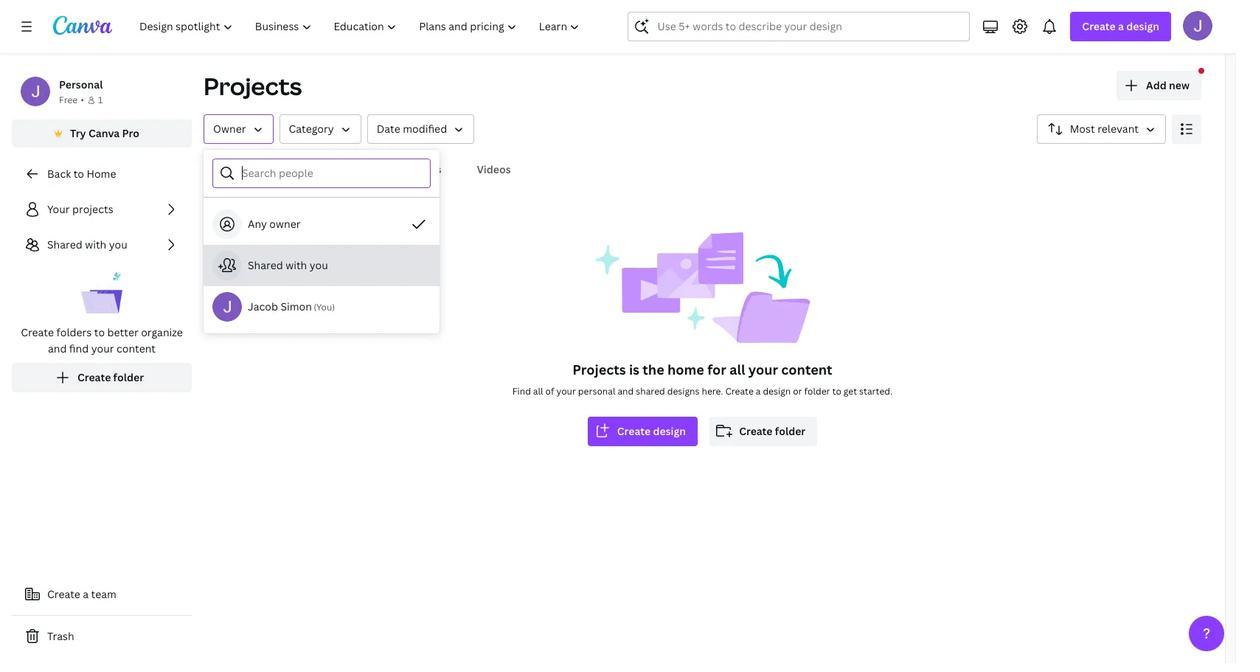 Task type: vqa. For each thing, say whether or not it's contained in the screenshot.
bottom Create folder "button" Create folder
yes



Task type: locate. For each thing, give the bounding box(es) containing it.
images
[[406, 162, 442, 176]]

find
[[513, 385, 531, 398]]

0 vertical spatial all
[[730, 361, 746, 379]]

shared with you for shared with you link
[[47, 238, 128, 252]]

1 vertical spatial content
[[782, 361, 833, 379]]

2 vertical spatial design
[[653, 424, 686, 438]]

0 vertical spatial shared
[[47, 238, 82, 252]]

find
[[69, 342, 89, 356]]

1 vertical spatial create folder button
[[710, 417, 818, 447]]

to left better
[[94, 325, 105, 339]]

try canva pro button
[[12, 120, 192, 148]]

you down your projects link
[[109, 238, 128, 252]]

a up add new dropdown button
[[1119, 19, 1125, 33]]

projects for projects
[[204, 70, 302, 102]]

1 horizontal spatial create folder
[[740, 424, 806, 438]]

your
[[47, 202, 70, 216]]

shared with you down projects
[[47, 238, 128, 252]]

content down better
[[117, 342, 156, 356]]

0 vertical spatial design
[[1127, 19, 1160, 33]]

shared with you
[[47, 238, 128, 252], [248, 258, 328, 272]]

1 horizontal spatial shared with you
[[248, 258, 328, 272]]

2 horizontal spatial a
[[1119, 19, 1125, 33]]

with inside button
[[286, 258, 307, 272]]

add new
[[1147, 78, 1190, 92]]

videos
[[477, 162, 511, 176]]

create folder for create folder button to the right
[[740, 424, 806, 438]]

design
[[1127, 19, 1160, 33], [763, 385, 791, 398], [653, 424, 686, 438]]

date
[[377, 122, 401, 136]]

Owner button
[[204, 114, 273, 144]]

0 vertical spatial and
[[48, 342, 67, 356]]

back to home
[[47, 167, 116, 181]]

0 horizontal spatial shared with you
[[47, 238, 128, 252]]

organize
[[141, 325, 183, 339]]

canva
[[89, 126, 120, 140]]

0 horizontal spatial to
[[74, 167, 84, 181]]

create folders to better organize and find your content
[[21, 325, 183, 356]]

to inside projects is the home for all your content find all of your personal and shared designs here. create a design or folder to get started.
[[833, 385, 842, 398]]

try
[[70, 126, 86, 140]]

0 vertical spatial you
[[109, 238, 128, 252]]

0 vertical spatial folder
[[113, 370, 144, 385]]

1 vertical spatial with
[[286, 258, 307, 272]]

projects inside projects is the home for all your content find all of your personal and shared designs here. create a design or folder to get started.
[[573, 361, 626, 379]]

1 vertical spatial shared
[[248, 258, 283, 272]]

shared with you option
[[204, 245, 440, 286]]

create
[[1083, 19, 1116, 33], [21, 325, 54, 339], [77, 370, 111, 385], [726, 385, 754, 398], [618, 424, 651, 438], [740, 424, 773, 438], [47, 587, 80, 601]]

your right find at the left bottom
[[91, 342, 114, 356]]

folders
[[258, 162, 296, 176]]

projects
[[72, 202, 113, 216]]

folder down better
[[113, 370, 144, 385]]

you inside shared with you button
[[310, 258, 328, 272]]

projects up personal
[[573, 361, 626, 379]]

with
[[85, 238, 107, 252], [286, 258, 307, 272]]

a inside 'button'
[[83, 587, 89, 601]]

trash
[[47, 630, 74, 644]]

and inside create folders to better organize and find your content
[[48, 342, 67, 356]]

create a design button
[[1071, 12, 1172, 41]]

1 vertical spatial and
[[618, 385, 634, 398]]

Category button
[[279, 114, 361, 144]]

list box
[[204, 204, 440, 328]]

content up or
[[782, 361, 833, 379]]

all
[[730, 361, 746, 379], [533, 385, 544, 398]]

Date modified button
[[367, 114, 475, 144]]

a
[[1119, 19, 1125, 33], [756, 385, 761, 398], [83, 587, 89, 601]]

a left or
[[756, 385, 761, 398]]

0 horizontal spatial create folder button
[[12, 363, 192, 393]]

create folder button down or
[[710, 417, 818, 447]]

shared with you for shared with you button
[[248, 258, 328, 272]]

jacob
[[248, 300, 278, 314]]

any
[[248, 217, 267, 231]]

with for shared with you link
[[85, 238, 107, 252]]

1 horizontal spatial all
[[730, 361, 746, 379]]

you
[[109, 238, 128, 252], [310, 258, 328, 272]]

create a team button
[[12, 580, 192, 610]]

all right for
[[730, 361, 746, 379]]

and
[[48, 342, 67, 356], [618, 385, 634, 398]]

free •
[[59, 94, 84, 106]]

shared
[[636, 385, 666, 398]]

create folder down create folders to better organize and find your content
[[77, 370, 144, 385]]

you for shared with you button
[[310, 258, 328, 272]]

0 vertical spatial create folder
[[77, 370, 144, 385]]

shared for shared with you button
[[248, 258, 283, 272]]

1 horizontal spatial projects
[[573, 361, 626, 379]]

all left of
[[533, 385, 544, 398]]

1 vertical spatial shared with you
[[248, 258, 328, 272]]

shared with you inside button
[[248, 258, 328, 272]]

2 vertical spatial your
[[557, 385, 576, 398]]

0 vertical spatial your
[[91, 342, 114, 356]]

create folder
[[77, 370, 144, 385], [740, 424, 806, 438]]

or
[[794, 385, 803, 398]]

to
[[74, 167, 84, 181], [94, 325, 105, 339], [833, 385, 842, 398]]

0 vertical spatial shared with you
[[47, 238, 128, 252]]

back
[[47, 167, 71, 181]]

1 horizontal spatial your
[[557, 385, 576, 398]]

create folder button
[[12, 363, 192, 393], [710, 417, 818, 447]]

shared inside list
[[47, 238, 82, 252]]

0 horizontal spatial content
[[117, 342, 156, 356]]

2 horizontal spatial design
[[1127, 19, 1160, 33]]

create design button
[[588, 417, 698, 447]]

your projects
[[47, 202, 113, 216]]

None search field
[[628, 12, 971, 41]]

1 vertical spatial create folder
[[740, 424, 806, 438]]

owner
[[270, 217, 301, 231]]

0 horizontal spatial shared
[[47, 238, 82, 252]]

0 vertical spatial projects
[[204, 70, 302, 102]]

with for shared with you button
[[286, 258, 307, 272]]

create folder for create folder button to the left
[[77, 370, 144, 385]]

and inside projects is the home for all your content find all of your personal and shared designs here. create a design or folder to get started.
[[618, 385, 634, 398]]

1 horizontal spatial and
[[618, 385, 634, 398]]

most
[[1071, 122, 1096, 136]]

design left or
[[763, 385, 791, 398]]

Search people search field
[[242, 159, 421, 187]]

shared with you down the owner
[[248, 258, 328, 272]]

list
[[12, 195, 192, 393]]

jacob simon image
[[1184, 11, 1213, 41]]

1 horizontal spatial a
[[756, 385, 761, 398]]

folder right or
[[805, 385, 831, 398]]

all button
[[204, 156, 229, 184]]

2 horizontal spatial your
[[749, 361, 779, 379]]

a inside projects is the home for all your content find all of your personal and shared designs here. create a design or folder to get started.
[[756, 385, 761, 398]]

team
[[91, 587, 117, 601]]

0 vertical spatial with
[[85, 238, 107, 252]]

your right of
[[557, 385, 576, 398]]

1 vertical spatial all
[[533, 385, 544, 398]]

with up simon
[[286, 258, 307, 272]]

create folder button down find at the left bottom
[[12, 363, 192, 393]]

shared
[[47, 238, 82, 252], [248, 258, 283, 272]]

to right back at the left top
[[74, 167, 84, 181]]

create a team
[[47, 587, 117, 601]]

0 horizontal spatial design
[[653, 424, 686, 438]]

your right for
[[749, 361, 779, 379]]

design left jacob simon icon
[[1127, 19, 1160, 33]]

1 vertical spatial a
[[756, 385, 761, 398]]

and left find at the left bottom
[[48, 342, 67, 356]]

1 horizontal spatial you
[[310, 258, 328, 272]]

list box containing any owner
[[204, 204, 440, 328]]

folder down or
[[776, 424, 806, 438]]

0 vertical spatial content
[[117, 342, 156, 356]]

started.
[[860, 385, 893, 398]]

with down projects
[[85, 238, 107, 252]]

home
[[87, 167, 116, 181]]

)
[[332, 301, 335, 314]]

add
[[1147, 78, 1167, 92]]

you inside shared with you link
[[109, 238, 128, 252]]

better
[[107, 325, 139, 339]]

and down "is"
[[618, 385, 634, 398]]

new
[[1170, 78, 1190, 92]]

0 horizontal spatial a
[[83, 587, 89, 601]]

design down "designs"
[[653, 424, 686, 438]]

1 horizontal spatial content
[[782, 361, 833, 379]]

list containing your projects
[[12, 195, 192, 393]]

1 horizontal spatial with
[[286, 258, 307, 272]]

0 horizontal spatial projects
[[204, 70, 302, 102]]

shared down your
[[47, 238, 82, 252]]

personal
[[578, 385, 616, 398]]

folder for create folder button to the right
[[776, 424, 806, 438]]

1 vertical spatial projects
[[573, 361, 626, 379]]

2 vertical spatial folder
[[776, 424, 806, 438]]

trash link
[[12, 622, 192, 652]]

a inside dropdown button
[[1119, 19, 1125, 33]]

1 vertical spatial folder
[[805, 385, 831, 398]]

shared for shared with you link
[[47, 238, 82, 252]]

shared up jacob at top left
[[248, 258, 283, 272]]

shared inside button
[[248, 258, 283, 272]]

Search search field
[[658, 13, 941, 41]]

your projects link
[[12, 195, 192, 224]]

top level navigation element
[[130, 12, 593, 41]]

0 horizontal spatial create folder
[[77, 370, 144, 385]]

projects
[[204, 70, 302, 102], [573, 361, 626, 379]]

create inside 'button'
[[47, 587, 80, 601]]

folder
[[113, 370, 144, 385], [805, 385, 831, 398], [776, 424, 806, 438]]

1 horizontal spatial design
[[763, 385, 791, 398]]

0 horizontal spatial with
[[85, 238, 107, 252]]

free
[[59, 94, 78, 106]]

a left team
[[83, 587, 89, 601]]

2 vertical spatial to
[[833, 385, 842, 398]]

0 vertical spatial create folder button
[[12, 363, 192, 393]]

0 horizontal spatial and
[[48, 342, 67, 356]]

1 vertical spatial your
[[749, 361, 779, 379]]

1 horizontal spatial shared
[[248, 258, 283, 272]]

0 horizontal spatial you
[[109, 238, 128, 252]]

create folder down or
[[740, 424, 806, 438]]

to left the get
[[833, 385, 842, 398]]

2 vertical spatial a
[[83, 587, 89, 601]]

content
[[117, 342, 156, 356], [782, 361, 833, 379]]

0 horizontal spatial your
[[91, 342, 114, 356]]

your
[[91, 342, 114, 356], [749, 361, 779, 379], [557, 385, 576, 398]]

projects up owner button
[[204, 70, 302, 102]]

1 vertical spatial to
[[94, 325, 105, 339]]

0 vertical spatial a
[[1119, 19, 1125, 33]]

try canva pro
[[70, 126, 139, 140]]

you down any owner button
[[310, 258, 328, 272]]

2 horizontal spatial to
[[833, 385, 842, 398]]

create inside projects is the home for all your content find all of your personal and shared designs here. create a design or folder to get started.
[[726, 385, 754, 398]]

1 vertical spatial design
[[763, 385, 791, 398]]

1 horizontal spatial to
[[94, 325, 105, 339]]

1 vertical spatial you
[[310, 258, 328, 272]]



Task type: describe. For each thing, give the bounding box(es) containing it.
folders button
[[252, 156, 302, 184]]

back to home link
[[12, 159, 192, 189]]

owner
[[213, 122, 246, 136]]

for
[[708, 361, 727, 379]]

folder for create folder button to the left
[[113, 370, 144, 385]]

a for team
[[83, 587, 89, 601]]

projects is the home for all your content find all of your personal and shared designs here. create a design or folder to get started.
[[513, 361, 893, 398]]

get
[[844, 385, 858, 398]]

folder inside projects is the home for all your content find all of your personal and shared designs here. create a design or folder to get started.
[[805, 385, 831, 398]]

content inside projects is the home for all your content find all of your personal and shared designs here. create a design or folder to get started.
[[782, 361, 833, 379]]

folders
[[56, 325, 92, 339]]

all
[[210, 162, 223, 176]]

designs
[[668, 385, 700, 398]]

create a design
[[1083, 19, 1160, 33]]

simon
[[281, 300, 312, 314]]

0 vertical spatial to
[[74, 167, 84, 181]]

content inside create folders to better organize and find your content
[[117, 342, 156, 356]]

category
[[289, 122, 334, 136]]

design inside projects is the home for all your content find all of your personal and shared designs here. create a design or folder to get started.
[[763, 385, 791, 398]]

pro
[[122, 126, 139, 140]]

0 horizontal spatial all
[[533, 385, 544, 398]]

a for design
[[1119, 19, 1125, 33]]

personal
[[59, 77, 103, 92]]

you
[[317, 301, 332, 314]]

any owner option
[[204, 204, 440, 245]]

projects for projects is the home for all your content find all of your personal and shared designs here. create a design or folder to get started.
[[573, 361, 626, 379]]

add new button
[[1117, 71, 1202, 100]]

1
[[98, 94, 103, 106]]

create inside create folders to better organize and find your content
[[21, 325, 54, 339]]

design inside dropdown button
[[1127, 19, 1160, 33]]

•
[[81, 94, 84, 106]]

jacob simon option
[[204, 286, 440, 328]]

relevant
[[1098, 122, 1140, 136]]

create design
[[618, 424, 686, 438]]

any owner button
[[204, 204, 440, 245]]

modified
[[403, 122, 447, 136]]

shared with you link
[[12, 230, 192, 260]]

any owner
[[248, 217, 301, 231]]

to inside create folders to better organize and find your content
[[94, 325, 105, 339]]

shared with you button
[[204, 245, 440, 286]]

your inside create folders to better organize and find your content
[[91, 342, 114, 356]]

is
[[629, 361, 640, 379]]

home
[[668, 361, 705, 379]]

most relevant
[[1071, 122, 1140, 136]]

design inside button
[[653, 424, 686, 438]]

create inside button
[[618, 424, 651, 438]]

videos button
[[471, 156, 517, 184]]

of
[[546, 385, 555, 398]]

(
[[314, 301, 317, 314]]

you for shared with you link
[[109, 238, 128, 252]]

here.
[[702, 385, 724, 398]]

create inside dropdown button
[[1083, 19, 1116, 33]]

1 horizontal spatial create folder button
[[710, 417, 818, 447]]

images button
[[400, 156, 448, 184]]

jacob simon ( you )
[[248, 300, 335, 314]]

Sort by button
[[1037, 114, 1167, 144]]

date modified
[[377, 122, 447, 136]]

the
[[643, 361, 665, 379]]



